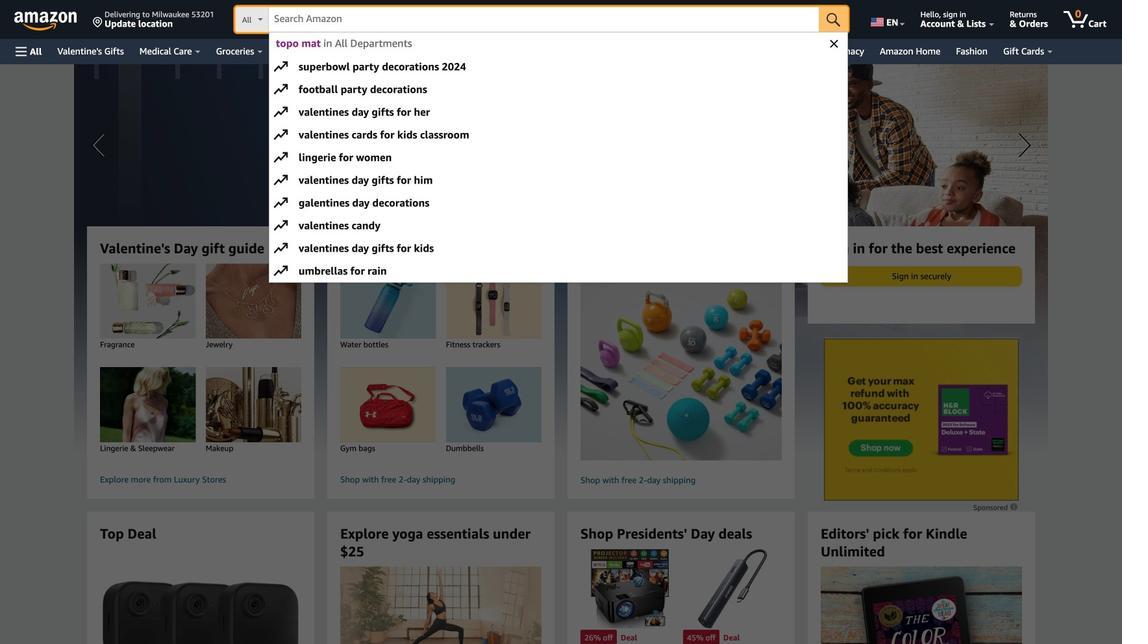 Task type: vqa. For each thing, say whether or not it's contained in the screenshot.
SUBMIT
yes



Task type: locate. For each thing, give the bounding box(es) containing it.
blink smart home doorbells and cameras image
[[100, 581, 301, 645]]

fragrance image
[[88, 264, 208, 339]]

Search Amazon text field
[[269, 7, 819, 32]]

balance performance and style image
[[321, 567, 561, 645]]

navigation navigation
[[0, 0, 1122, 283]]

big game. big deals. save on amazon devices. limited-time offer. image
[[74, 64, 1048, 454]]

water bottles image
[[328, 264, 448, 339]]

gym bags image
[[328, 368, 448, 443]]

None submit
[[819, 6, 848, 32]]

None search field
[[235, 6, 848, 34]]

lingerie & sleepwear image
[[88, 368, 208, 443]]

main content
[[0, 64, 1122, 645]]



Task type: describe. For each thing, give the bounding box(es) containing it.
shop deals on dumbbells, bands, and more image
[[569, 282, 793, 461]]

none submit inside search box
[[819, 6, 848, 32]]

dumbbells image
[[433, 368, 554, 443]]

full hd 1080p outdoor movie iphone ipad image
[[581, 550, 679, 629]]

delete image
[[830, 40, 838, 48]]

makeup image
[[193, 368, 314, 443]]

anker 6-in-1 usb c hub with 65w power delivery, 4k hdmi, 1gbps ethernet, usb ports for macbook air, ipad pro, xps, and more image
[[683, 550, 782, 629]]

jewelry image
[[193, 264, 314, 339]]

fitness trackers image
[[433, 264, 554, 339]]

none search field inside navigation navigation
[[235, 6, 848, 34]]

amazon image
[[14, 12, 77, 31]]



